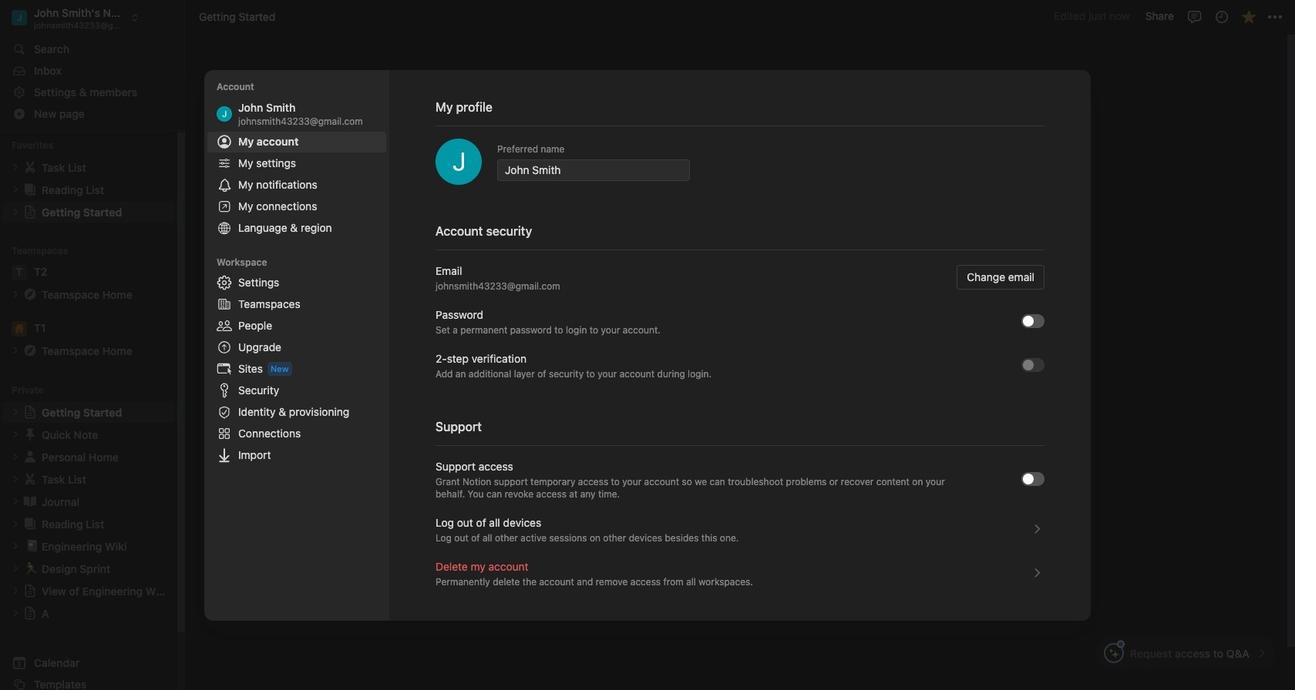 Task type: locate. For each thing, give the bounding box(es) containing it.
favorited image
[[1241, 9, 1257, 24]]

👉 image
[[465, 482, 480, 502]]

updates image
[[1214, 9, 1230, 24]]

None text field
[[505, 162, 682, 178]]



Task type: describe. For each thing, give the bounding box(es) containing it.
t image
[[12, 265, 27, 281]]

👋 image
[[465, 167, 480, 187]]

comments image
[[1187, 9, 1203, 24]]



Task type: vqa. For each thing, say whether or not it's contained in the screenshot.
"text box"
yes



